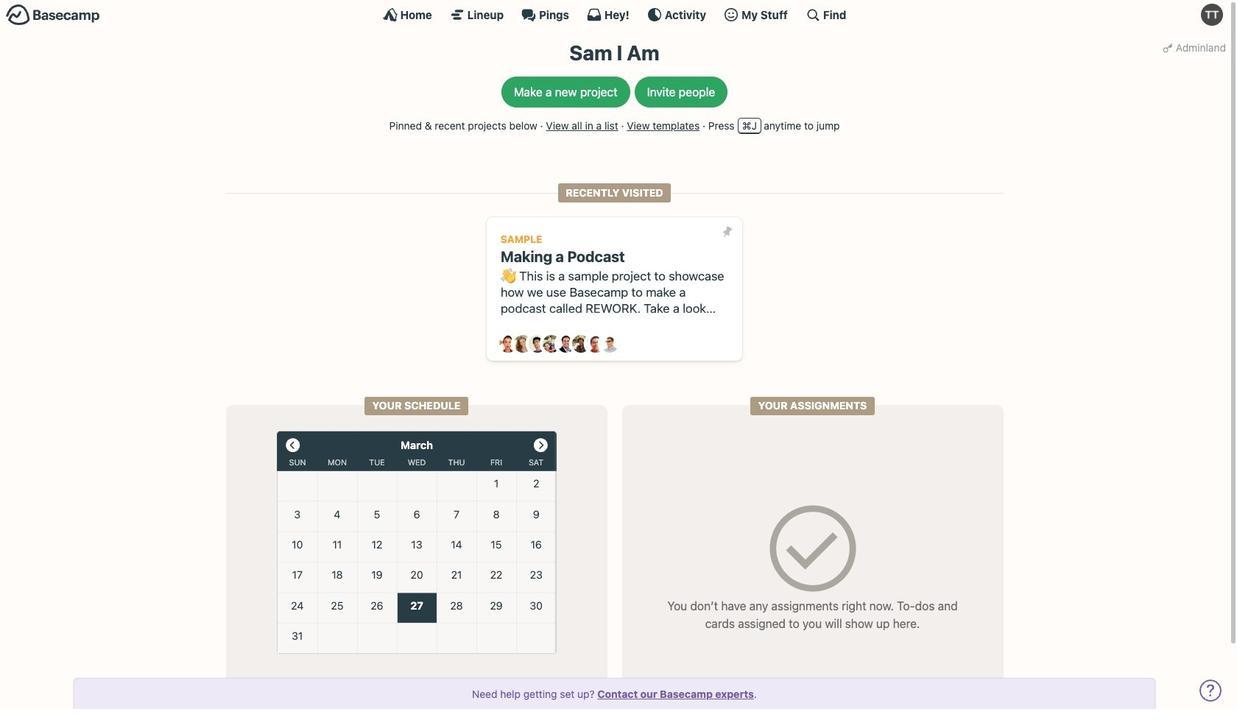 Task type: describe. For each thing, give the bounding box(es) containing it.
keyboard shortcut: ⌘ + / image
[[806, 7, 820, 22]]

terry turtle image
[[1201, 4, 1223, 26]]

jennifer young image
[[543, 335, 561, 353]]

victor cooper image
[[601, 335, 619, 353]]

jared davis image
[[529, 335, 546, 353]]

annie bryan image
[[499, 335, 517, 353]]

cheryl walters image
[[514, 335, 532, 353]]

main element
[[0, 0, 1229, 29]]



Task type: vqa. For each thing, say whether or not it's contained in the screenshot.
Annie Bryan icon to the bottom
no



Task type: locate. For each thing, give the bounding box(es) containing it.
nicole katz image
[[572, 335, 590, 353]]

steve marsh image
[[587, 335, 604, 353]]

josh fiske image
[[558, 335, 575, 353]]

switch accounts image
[[6, 4, 100, 27]]



